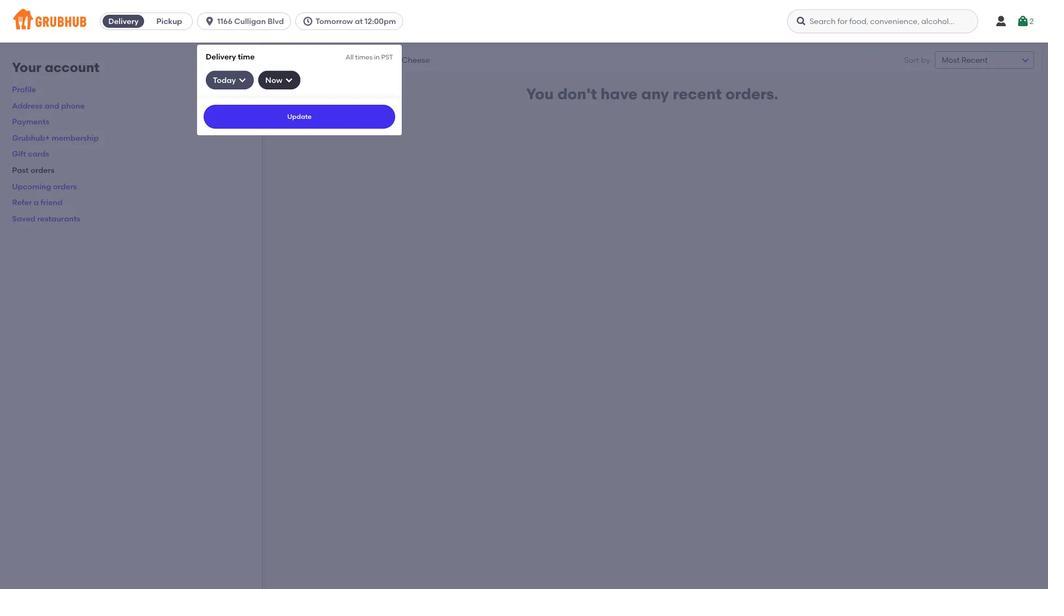 Task type: locate. For each thing, give the bounding box(es) containing it.
restaurants
[[37, 214, 80, 223]]

1 vertical spatial delivery
[[206, 52, 236, 61]]

tomorrow
[[316, 17, 353, 26]]

svg image
[[1017, 15, 1030, 28], [204, 16, 215, 27], [378, 54, 391, 67], [238, 76, 247, 84]]

delivery
[[108, 17, 139, 26], [206, 52, 236, 61]]

delivery inside button
[[108, 17, 139, 26]]

delivery left pickup button at left
[[108, 17, 139, 26]]

orders.
[[726, 85, 779, 103]]

today
[[213, 75, 236, 85]]

by:
[[921, 55, 932, 65]]

friend
[[41, 198, 63, 207]]

your account
[[12, 60, 99, 75]]

now
[[265, 75, 282, 85]]

0 vertical spatial orders
[[31, 166, 54, 175]]

payments link
[[12, 117, 49, 126]]

payments
[[12, 117, 49, 126]]

cards
[[28, 149, 49, 159]]

0 vertical spatial delivery
[[108, 17, 139, 26]]

1 horizontal spatial svg image
[[302, 16, 313, 27]]

1166 culligan blvd button
[[197, 13, 295, 30]]

orders up friend
[[53, 182, 77, 191]]

orders
[[31, 166, 54, 175], [53, 182, 77, 191]]

update
[[287, 113, 312, 121]]

in
[[374, 53, 380, 61]]

all times in pst
[[346, 53, 393, 61]]

saved restaurants link
[[12, 214, 80, 223]]

have
[[601, 85, 638, 103]]

12:00pm
[[365, 17, 396, 26]]

1 vertical spatial orders
[[53, 182, 77, 191]]

svg image inside 2 button
[[1017, 15, 1030, 28]]

you don't have any recent orders.
[[526, 85, 779, 103]]

address
[[12, 101, 43, 110]]

pickup button
[[146, 13, 192, 30]]

orders up the upcoming orders in the left top of the page
[[31, 166, 54, 175]]

a
[[34, 198, 39, 207]]

your
[[12, 60, 41, 75]]

gift cards
[[12, 149, 49, 159]]

refer a friend
[[12, 198, 63, 207]]

address and phone
[[12, 101, 85, 110]]

1 horizontal spatial delivery
[[206, 52, 236, 61]]

delivery up the today
[[206, 52, 236, 61]]

phone
[[61, 101, 85, 110]]

svg image inside "tomorrow at 12:00pm" button
[[302, 16, 313, 27]]

1166
[[217, 17, 232, 26]]

don't
[[558, 85, 597, 103]]

delivery time
[[206, 52, 255, 61]]

at
[[355, 17, 363, 26]]

main navigation navigation
[[0, 0, 1048, 590]]

any
[[641, 85, 669, 103]]

delivery button
[[101, 13, 146, 30]]

past orders link
[[12, 166, 54, 175]]

restaurants
[[323, 54, 369, 64]]

0 horizontal spatial delivery
[[108, 17, 139, 26]]

svg image
[[302, 16, 313, 27], [796, 16, 807, 27], [285, 76, 293, 84]]



Task type: vqa. For each thing, say whether or not it's contained in the screenshot.
Past orders link
yes



Task type: describe. For each thing, give the bounding box(es) containing it.
2
[[1030, 17, 1034, 26]]

0 horizontal spatial svg image
[[285, 76, 293, 84]]

blvd
[[268, 17, 284, 26]]

grubhub+ membership link
[[12, 133, 99, 143]]

1166 culligan blvd
[[217, 17, 284, 26]]

recent
[[673, 85, 722, 103]]

update button
[[204, 105, 395, 129]]

gift cards link
[[12, 149, 49, 159]]

2 horizontal spatial svg image
[[796, 16, 807, 27]]

account
[[45, 60, 99, 75]]

past orders
[[12, 166, 54, 175]]

profile link
[[12, 85, 36, 94]]

upcoming orders link
[[12, 182, 77, 191]]

orders for upcoming orders
[[53, 182, 77, 191]]

sort by:
[[904, 55, 932, 65]]

2 button
[[1017, 11, 1034, 31]]

grubhub+
[[12, 133, 50, 143]]

membership
[[52, 133, 99, 143]]

all
[[346, 53, 354, 61]]

saved restaurants
[[12, 214, 80, 223]]

delivery for delivery time
[[206, 52, 236, 61]]

you
[[526, 85, 554, 103]]

past
[[12, 166, 29, 175]]

tomorrow at 12:00pm
[[316, 17, 396, 26]]

delivery for delivery
[[108, 17, 139, 26]]

grubhub+ membership
[[12, 133, 99, 143]]

sort
[[904, 55, 919, 65]]

time
[[238, 52, 255, 61]]

refer
[[12, 198, 32, 207]]

gift
[[12, 149, 26, 159]]

and
[[45, 101, 59, 110]]

orders for past orders
[[31, 166, 54, 175]]

address and phone link
[[12, 101, 85, 110]]

culligan
[[234, 17, 266, 26]]

svg image inside 1166 culligan blvd button
[[204, 16, 215, 27]]

profile
[[12, 85, 36, 94]]

times
[[355, 53, 373, 61]]

pickup
[[156, 17, 182, 26]]

saved
[[12, 214, 35, 223]]

tomorrow at 12:00pm button
[[295, 13, 407, 30]]

upcoming
[[12, 182, 51, 191]]

pst
[[381, 53, 393, 61]]

refer a friend link
[[12, 198, 63, 207]]

upcoming orders
[[12, 182, 77, 191]]

restaurants button
[[314, 52, 378, 68]]



